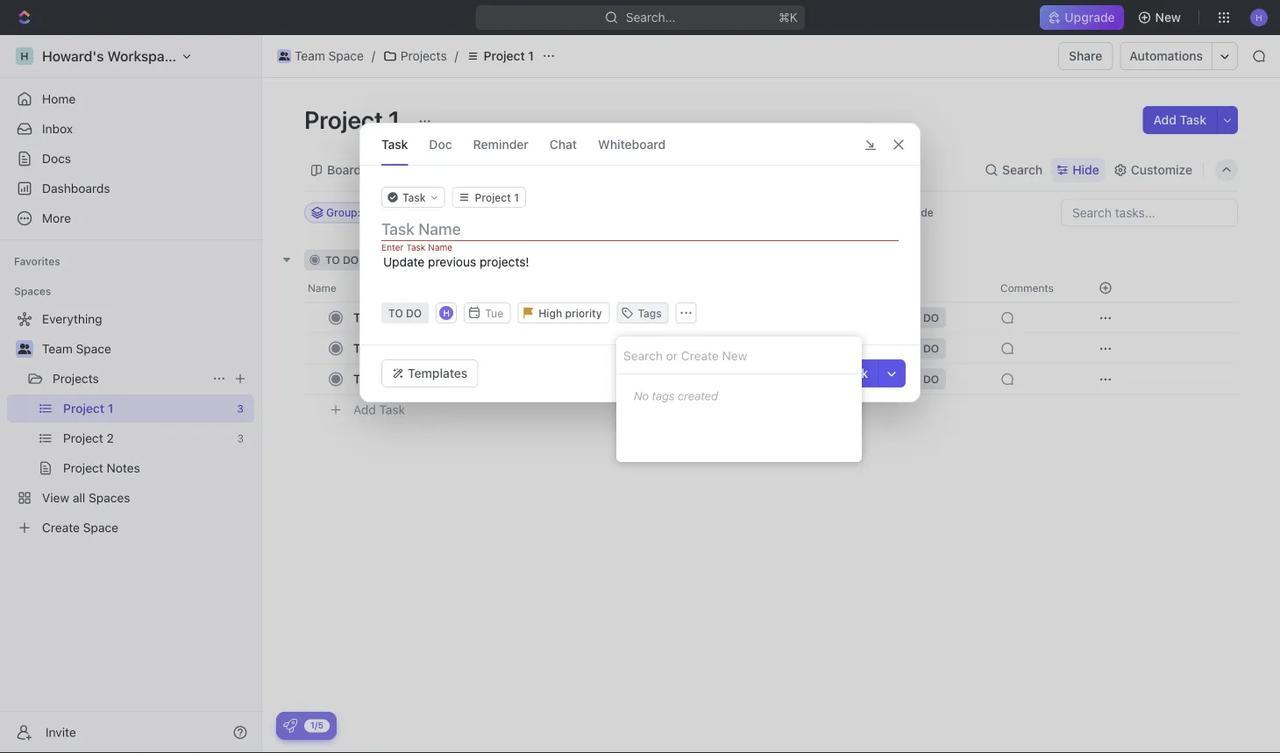 Task type: vqa. For each thing, say whether or not it's contained in the screenshot.
No tags created
yes



Task type: describe. For each thing, give the bounding box(es) containing it.
task up customize
[[1180, 113, 1207, 127]]

favorites
[[14, 255, 60, 268]]

gantt
[[532, 163, 564, 177]]

space inside "sidebar" navigation
[[76, 342, 111, 356]]

new
[[1156, 10, 1181, 25]]

task up list link
[[382, 137, 408, 151]]

table
[[597, 163, 628, 177]]

to
[[325, 254, 340, 266]]

list link
[[390, 158, 415, 182]]

task 3 link
[[349, 367, 608, 392]]

do
[[343, 254, 359, 266]]

create task
[[800, 366, 868, 381]]

‎task for ‎task 1
[[353, 310, 380, 325]]

docs link
[[7, 145, 254, 173]]

1 vertical spatial add task button
[[413, 250, 487, 271]]

no tags created
[[634, 390, 718, 403]]

Search tasks... text field
[[1062, 200, 1238, 226]]

1 vertical spatial project
[[304, 105, 383, 134]]

1/5
[[310, 721, 324, 731]]

onboarding checklist button element
[[283, 719, 297, 733]]

created
[[678, 390, 718, 403]]

team space inside tree
[[42, 342, 111, 356]]

sidebar navigation
[[0, 35, 262, 753]]

table link
[[593, 158, 628, 182]]

create task button
[[789, 360, 879, 388]]

task button
[[382, 124, 408, 165]]

1 horizontal spatial projects
[[401, 49, 447, 63]]

tags
[[652, 390, 675, 403]]

doc
[[429, 137, 452, 151]]

hide inside dropdown button
[[1073, 163, 1100, 177]]

previous
[[428, 255, 476, 269]]

1 / from the left
[[372, 49, 375, 63]]

reminder
[[473, 137, 529, 151]]

reminder button
[[473, 124, 529, 165]]

0 horizontal spatial project 1
[[304, 105, 406, 134]]

share button
[[1059, 42, 1113, 70]]

task down ‎task 2
[[353, 372, 380, 386]]

create
[[800, 366, 838, 381]]

hide button
[[1052, 158, 1105, 182]]

dialog containing task
[[360, 123, 921, 403]]

home link
[[7, 85, 254, 113]]

task 3
[[353, 372, 391, 386]]

task up ‎task 1 'link'
[[457, 254, 480, 266]]

task down task 3
[[379, 403, 405, 417]]

automations button
[[1121, 43, 1212, 69]]

projects!
[[480, 255, 529, 269]]

spaces
[[14, 285, 51, 297]]

home
[[42, 92, 76, 106]]

‎task 2 link
[[349, 336, 608, 361]]

1 vertical spatial add task
[[434, 254, 480, 266]]

Search or Create New text field
[[617, 337, 862, 375]]

0 vertical spatial project 1
[[484, 49, 534, 63]]

project 1 link
[[462, 46, 539, 67]]

docs
[[42, 151, 71, 166]]

no
[[634, 390, 649, 403]]

1 horizontal spatial add
[[434, 254, 454, 266]]

board link
[[324, 158, 362, 182]]

update
[[383, 255, 425, 269]]

2 / from the left
[[455, 49, 458, 63]]

share
[[1069, 49, 1103, 63]]

hide button
[[903, 202, 941, 223]]

task inside button
[[842, 366, 868, 381]]



Task type: locate. For each thing, give the bounding box(es) containing it.
calendar
[[447, 163, 500, 177]]

0 vertical spatial 1
[[528, 49, 534, 63]]

project
[[484, 49, 525, 63], [304, 105, 383, 134]]

0 horizontal spatial team space link
[[42, 335, 251, 363]]

task
[[1180, 113, 1207, 127], [382, 137, 408, 151], [457, 254, 480, 266], [842, 366, 868, 381], [353, 372, 380, 386], [379, 403, 405, 417]]

calendar link
[[444, 158, 500, 182]]

‎task 1
[[353, 310, 389, 325]]

dialog
[[360, 123, 921, 403]]

0 vertical spatial ‎task
[[353, 310, 380, 325]]

0 horizontal spatial add task
[[353, 403, 405, 417]]

whiteboard button
[[598, 124, 666, 165]]

1 horizontal spatial project 1
[[484, 49, 534, 63]]

add right update
[[434, 254, 454, 266]]

1 vertical spatial ‎task
[[353, 341, 380, 356]]

1 horizontal spatial team
[[295, 49, 325, 63]]

0 vertical spatial team
[[295, 49, 325, 63]]

0 vertical spatial projects
[[401, 49, 447, 63]]

search button
[[980, 158, 1048, 182]]

add task button up ‎task 1 'link'
[[413, 250, 487, 271]]

projects link inside "sidebar" navigation
[[53, 365, 205, 393]]

add up customize
[[1154, 113, 1177, 127]]

3
[[379, 254, 386, 266], [383, 372, 391, 386]]

1 ‎task from the top
[[353, 310, 380, 325]]

team space
[[295, 49, 364, 63], [42, 342, 111, 356]]

0 horizontal spatial team space
[[42, 342, 111, 356]]

Task Name text field
[[382, 218, 903, 239]]

add task for bottom add task button
[[353, 403, 405, 417]]

tags button
[[617, 303, 669, 324]]

add task button
[[1143, 106, 1217, 134], [413, 250, 487, 271], [346, 400, 412, 421]]

chat
[[550, 137, 577, 151]]

dashboards link
[[7, 175, 254, 203]]

0 vertical spatial team space link
[[273, 46, 368, 67]]

tree
[[7, 305, 254, 542]]

tags
[[638, 307, 662, 319]]

task right create
[[842, 366, 868, 381]]

chat button
[[550, 124, 577, 165]]

space right user group icon
[[329, 49, 364, 63]]

team inside tree
[[42, 342, 73, 356]]

3 right do
[[379, 254, 386, 266]]

1 vertical spatial team space
[[42, 342, 111, 356]]

1 vertical spatial project 1
[[304, 105, 406, 134]]

update previous projects!
[[383, 255, 529, 269]]

‎task 1 link
[[349, 305, 608, 331]]

team space link
[[273, 46, 368, 67], [42, 335, 251, 363]]

tree containing team space
[[7, 305, 254, 542]]

1 vertical spatial 1
[[388, 105, 400, 134]]

board
[[327, 163, 362, 177]]

1 horizontal spatial space
[[329, 49, 364, 63]]

‎task for ‎task 2
[[353, 341, 380, 356]]

1 horizontal spatial hide
[[1073, 163, 1100, 177]]

1 vertical spatial hide
[[910, 207, 934, 219]]

team space link inside tree
[[42, 335, 251, 363]]

add down task 3
[[353, 403, 376, 417]]

project 1
[[484, 49, 534, 63], [304, 105, 406, 134]]

team right user group image
[[42, 342, 73, 356]]

1 vertical spatial space
[[76, 342, 111, 356]]

list
[[394, 163, 415, 177]]

‎task inside 'link'
[[353, 310, 380, 325]]

2 vertical spatial add task button
[[346, 400, 412, 421]]

‎task
[[353, 310, 380, 325], [353, 341, 380, 356]]

⌘k
[[779, 10, 798, 25]]

3 inside task 3 link
[[383, 372, 391, 386]]

inbox
[[42, 121, 73, 136]]

add task button down task 3
[[346, 400, 412, 421]]

1 vertical spatial 3
[[383, 372, 391, 386]]

2 vertical spatial add
[[353, 403, 376, 417]]

1 vertical spatial team
[[42, 342, 73, 356]]

1 horizontal spatial projects link
[[379, 46, 451, 67]]

tree inside "sidebar" navigation
[[7, 305, 254, 542]]

team space right user group icon
[[295, 49, 364, 63]]

invite
[[46, 725, 76, 740]]

2 vertical spatial 1
[[383, 310, 389, 325]]

3 down 2
[[383, 372, 391, 386]]

space right user group image
[[76, 342, 111, 356]]

gantt link
[[529, 158, 564, 182]]

0 horizontal spatial add
[[353, 403, 376, 417]]

0 vertical spatial 3
[[379, 254, 386, 266]]

search...
[[626, 10, 676, 25]]

add task
[[1154, 113, 1207, 127], [434, 254, 480, 266], [353, 403, 405, 417]]

0 horizontal spatial space
[[76, 342, 111, 356]]

1 vertical spatial projects
[[53, 371, 99, 386]]

0 vertical spatial team space
[[295, 49, 364, 63]]

doc button
[[429, 124, 452, 165]]

1 horizontal spatial project
[[484, 49, 525, 63]]

0 vertical spatial projects link
[[379, 46, 451, 67]]

hide
[[1073, 163, 1100, 177], [910, 207, 934, 219]]

favorites button
[[7, 251, 67, 272]]

hide inside button
[[910, 207, 934, 219]]

‎task up ‎task 2
[[353, 310, 380, 325]]

0 vertical spatial space
[[329, 49, 364, 63]]

0 horizontal spatial /
[[372, 49, 375, 63]]

search
[[1003, 163, 1043, 177]]

add task for the top add task button
[[1154, 113, 1207, 127]]

2 horizontal spatial add task
[[1154, 113, 1207, 127]]

0 horizontal spatial project
[[304, 105, 383, 134]]

whiteboard
[[598, 137, 666, 151]]

1 horizontal spatial add task
[[434, 254, 480, 266]]

to do
[[325, 254, 359, 266]]

0 vertical spatial add
[[1154, 113, 1177, 127]]

1 horizontal spatial team space
[[295, 49, 364, 63]]

1 horizontal spatial /
[[455, 49, 458, 63]]

automations
[[1130, 49, 1203, 63]]

user group image
[[279, 52, 290, 61]]

1
[[528, 49, 534, 63], [388, 105, 400, 134], [383, 310, 389, 325]]

add task up customize
[[1154, 113, 1207, 127]]

0 horizontal spatial team
[[42, 342, 73, 356]]

1 vertical spatial add
[[434, 254, 454, 266]]

1 inside 'link'
[[383, 310, 389, 325]]

tags button
[[617, 303, 669, 324]]

user group image
[[18, 344, 31, 354]]

team
[[295, 49, 325, 63], [42, 342, 73, 356]]

0 horizontal spatial projects link
[[53, 365, 205, 393]]

1 vertical spatial projects link
[[53, 365, 205, 393]]

2 vertical spatial add task
[[353, 403, 405, 417]]

add task button up customize
[[1143, 106, 1217, 134]]

0 vertical spatial add task button
[[1143, 106, 1217, 134]]

new button
[[1131, 4, 1192, 32]]

inbox link
[[7, 115, 254, 143]]

1 horizontal spatial team space link
[[273, 46, 368, 67]]

0 vertical spatial hide
[[1073, 163, 1100, 177]]

2 ‎task from the top
[[353, 341, 380, 356]]

1 vertical spatial team space link
[[42, 335, 251, 363]]

team right user group icon
[[295, 49, 325, 63]]

onboarding checklist button image
[[283, 719, 297, 733]]

0 vertical spatial project
[[484, 49, 525, 63]]

upgrade
[[1065, 10, 1115, 25]]

add
[[1154, 113, 1177, 127], [434, 254, 454, 266], [353, 403, 376, 417]]

‎task 2
[[353, 341, 391, 356]]

add task down task 3
[[353, 403, 405, 417]]

team space right user group image
[[42, 342, 111, 356]]

add task right update
[[434, 254, 480, 266]]

projects inside tree
[[53, 371, 99, 386]]

0 horizontal spatial projects
[[53, 371, 99, 386]]

2
[[383, 341, 391, 356]]

dashboards
[[42, 181, 110, 196]]

2 horizontal spatial add
[[1154, 113, 1177, 127]]

projects
[[401, 49, 447, 63], [53, 371, 99, 386]]

customize button
[[1108, 158, 1198, 182]]

space
[[329, 49, 364, 63], [76, 342, 111, 356]]

upgrade link
[[1041, 5, 1124, 30]]

/
[[372, 49, 375, 63], [455, 49, 458, 63]]

projects link
[[379, 46, 451, 67], [53, 365, 205, 393]]

0 vertical spatial add task
[[1154, 113, 1207, 127]]

‎task left 2
[[353, 341, 380, 356]]

customize
[[1131, 163, 1193, 177]]

0 horizontal spatial hide
[[910, 207, 934, 219]]



